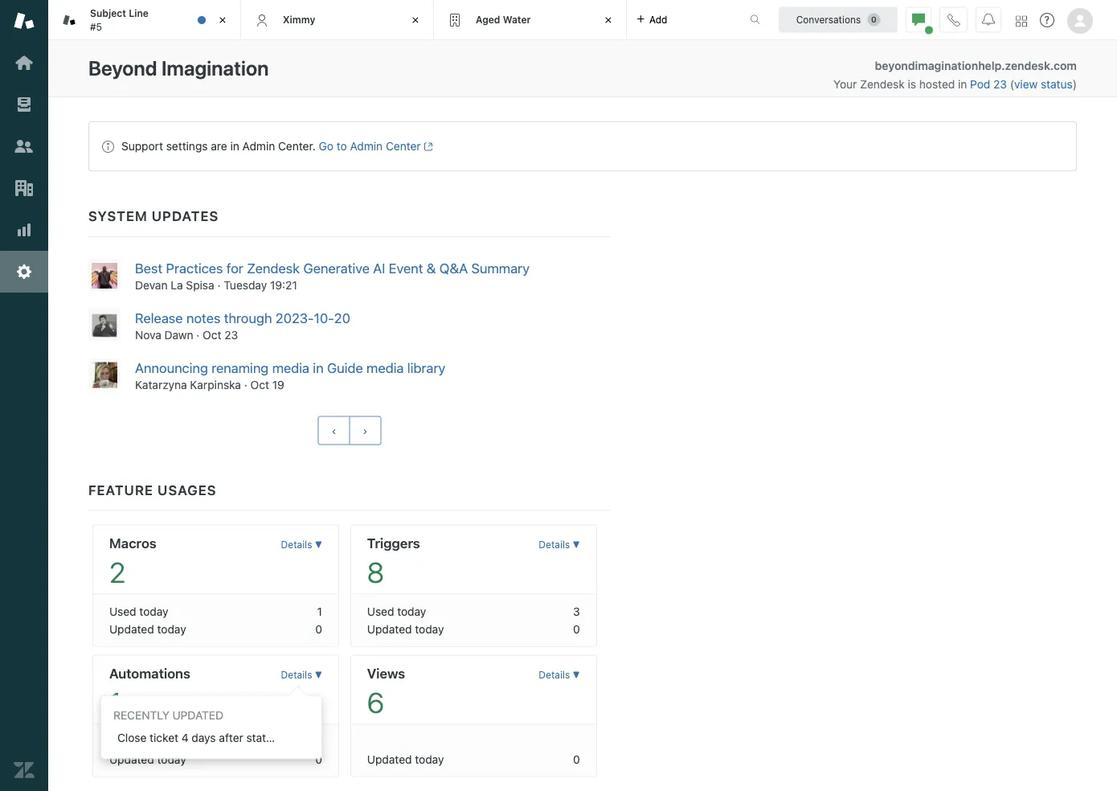 Task type: vqa. For each thing, say whether or not it's contained in the screenshot.
'set'
yes



Task type: locate. For each thing, give the bounding box(es) containing it.
oct 23
[[203, 328, 238, 341]]

▼ for 2
[[315, 539, 322, 550]]

1 horizontal spatial is
[[908, 78, 917, 91]]

1 vertical spatial zendesk
[[247, 260, 300, 276]]

spisa
[[186, 278, 214, 292]]

0 vertical spatial oct
[[203, 328, 222, 341]]

zendesk for generative
[[247, 260, 300, 276]]

0 vertical spatial zendesk
[[860, 78, 905, 91]]

tabs tab list
[[48, 0, 733, 40]]

updated today up views on the bottom
[[367, 622, 444, 635]]

used down 8
[[367, 605, 394, 618]]

aged water tab
[[434, 0, 627, 40]]

automations 1
[[109, 665, 191, 719]]

support settings are in admin center.
[[121, 140, 316, 153]]

go to admin center link
[[319, 140, 433, 153]]

close image
[[215, 12, 231, 28], [601, 12, 617, 28]]

details ▼ for 8
[[539, 539, 580, 550]]

19:21
[[270, 278, 297, 292]]

‹
[[332, 424, 337, 437]]

feature usages
[[88, 482, 217, 498]]

0 vertical spatial 23
[[994, 78, 1007, 91]]

media right guide
[[367, 359, 404, 376]]

details for 8
[[539, 539, 570, 550]]

1 horizontal spatial zendesk
[[860, 78, 905, 91]]

updated up automations
[[109, 622, 154, 635]]

2 vertical spatial in
[[313, 359, 324, 376]]

0 horizontal spatial media
[[272, 359, 310, 376]]

today
[[139, 605, 169, 618], [397, 605, 426, 618], [157, 622, 186, 635], [415, 622, 444, 635], [139, 735, 169, 748], [157, 752, 186, 766], [415, 752, 444, 766]]

announcing renaming media in guide media library
[[135, 359, 446, 376]]

1 horizontal spatial 1
[[317, 605, 322, 618]]

details ▼
[[281, 539, 322, 550], [539, 539, 580, 550], [281, 669, 322, 681], [539, 669, 580, 681]]

▼ left views on the bottom
[[315, 669, 322, 681]]

oct for renaming
[[251, 378, 269, 391]]

in left pod
[[958, 78, 968, 91]]

oct for notes
[[203, 328, 222, 341]]

oct down notes
[[203, 328, 222, 341]]

to right set
[[312, 731, 322, 744]]

updated today for 6
[[367, 752, 444, 766]]

used down recently
[[109, 735, 136, 748]]

2 close image from the left
[[601, 12, 617, 28]]

0 horizontal spatial to
[[312, 731, 322, 744]]

macros 2
[[109, 535, 157, 588]]

zendesk products image
[[1016, 16, 1028, 27]]

▼ left triggers
[[315, 539, 322, 550]]

is left hosted
[[908, 78, 917, 91]]

0 horizontal spatial 1
[[109, 685, 122, 719]]

1 vertical spatial in
[[230, 140, 239, 153]]

details for 2
[[281, 539, 312, 550]]

20
[[334, 310, 351, 326]]

summary
[[472, 260, 530, 276]]

conversations
[[797, 14, 861, 25]]

zendesk up 19:21
[[247, 260, 300, 276]]

1 horizontal spatial status
[[1041, 78, 1073, 91]]

1
[[317, 605, 322, 618], [109, 685, 122, 719]]

media
[[272, 359, 310, 376], [367, 359, 404, 376]]

0 horizontal spatial admin
[[243, 140, 275, 153]]

0 horizontal spatial close image
[[215, 12, 231, 28]]

0 vertical spatial status
[[1041, 78, 1073, 91]]

your
[[834, 78, 857, 91]]

updated for 6
[[367, 752, 412, 766]]

beyond imagination
[[88, 56, 269, 80]]

beyond
[[88, 56, 157, 80]]

▼ up 3
[[573, 539, 580, 550]]

▼ down 3
[[573, 669, 580, 681]]

close image up imagination
[[215, 12, 231, 28]]

oct
[[203, 328, 222, 341], [251, 378, 269, 391]]

best practices for zendesk generative ai event & q&a summary
[[135, 260, 530, 276]]

0 vertical spatial is
[[908, 78, 917, 91]]

0 for 8
[[573, 622, 580, 635]]

automations
[[109, 665, 191, 681]]

is inside beyondimaginationhelp .zendesk.com your zendesk is hosted in pod 23 ( view status )
[[908, 78, 917, 91]]

updated today for automations
[[109, 752, 186, 766]]

23
[[994, 78, 1007, 91], [225, 328, 238, 341]]

0 vertical spatial to
[[337, 140, 347, 153]]

close ticket 4 days after status is set to solved link
[[101, 725, 359, 750]]

renaming
[[212, 359, 269, 376]]

media up 19
[[272, 359, 310, 376]]

› button
[[349, 416, 381, 445]]

23 left (
[[994, 78, 1007, 91]]

used today down 8
[[367, 605, 426, 618]]

1 horizontal spatial in
[[313, 359, 324, 376]]

event
[[389, 260, 423, 276]]

0 horizontal spatial 23
[[225, 328, 238, 341]]

updated today down 6
[[367, 752, 444, 766]]

water
[[503, 14, 531, 25]]

admin
[[243, 140, 275, 153], [350, 140, 383, 153]]

1 vertical spatial oct
[[251, 378, 269, 391]]

0 for 2
[[315, 622, 322, 635]]

solved
[[326, 731, 359, 744]]

details ▼ for 6
[[539, 669, 580, 681]]

tab
[[48, 0, 241, 40]]

0 horizontal spatial oct
[[203, 328, 222, 341]]

pod 23 link
[[971, 78, 1011, 91]]

updated down close
[[109, 752, 154, 766]]

used for 2
[[109, 605, 136, 618]]

in for announcing renaming media in guide media library
[[313, 359, 324, 376]]

1 horizontal spatial media
[[367, 359, 404, 376]]

0
[[315, 622, 322, 635], [573, 622, 580, 635], [315, 735, 322, 748], [315, 752, 322, 766], [573, 752, 580, 766]]

to
[[337, 140, 347, 153], [312, 731, 322, 744]]

announcing
[[135, 359, 208, 376]]

in inside beyondimaginationhelp .zendesk.com your zendesk is hosted in pod 23 ( view status )
[[958, 78, 968, 91]]

1 horizontal spatial close image
[[601, 12, 617, 28]]

1 vertical spatial is
[[281, 731, 290, 744]]

updated today up automations
[[109, 622, 186, 635]]

notifications image
[[983, 13, 995, 26]]

updated today for 8
[[367, 622, 444, 635]]

tuesday
[[224, 278, 267, 292]]

used
[[109, 605, 136, 618], [367, 605, 394, 618], [109, 735, 136, 748]]

4
[[182, 731, 189, 744]]

days
[[192, 731, 216, 744]]

subject
[[90, 8, 126, 19]]

used today down 2 on the bottom of page
[[109, 605, 169, 618]]

updates
[[152, 208, 219, 224]]

1 vertical spatial 23
[[225, 328, 238, 341]]

2 media from the left
[[367, 359, 404, 376]]

close image left add popup button
[[601, 12, 617, 28]]

1 horizontal spatial admin
[[350, 140, 383, 153]]

2 admin from the left
[[350, 140, 383, 153]]

1 vertical spatial status
[[246, 731, 278, 744]]

1 close image from the left
[[215, 12, 231, 28]]

0 horizontal spatial zendesk
[[247, 260, 300, 276]]

updated down 6
[[367, 752, 412, 766]]

1 horizontal spatial oct
[[251, 378, 269, 391]]

practices
[[166, 260, 223, 276]]

23 down 'release notes through 2023-10-20'
[[225, 328, 238, 341]]

▼ for 8
[[573, 539, 580, 550]]

view
[[1015, 78, 1038, 91]]

used today down recently
[[109, 735, 169, 748]]

is left set
[[281, 731, 290, 744]]

in left guide
[[313, 359, 324, 376]]

updated
[[172, 708, 224, 722]]

▼
[[315, 539, 322, 550], [573, 539, 580, 550], [315, 669, 322, 681], [573, 669, 580, 681]]

1 vertical spatial 1
[[109, 685, 122, 719]]

oct left 19
[[251, 378, 269, 391]]

updated for automations
[[109, 752, 154, 766]]

admin image
[[14, 261, 35, 282]]

0 horizontal spatial status
[[246, 731, 278, 744]]

used down 2 on the bottom of page
[[109, 605, 136, 618]]

get started image
[[14, 52, 35, 73]]

0 horizontal spatial in
[[230, 140, 239, 153]]

2 horizontal spatial in
[[958, 78, 968, 91]]

settings
[[166, 140, 208, 153]]

zendesk right your
[[860, 78, 905, 91]]

to right go
[[337, 140, 347, 153]]

.zendesk.com
[[1002, 59, 1077, 72]]

zendesk inside beyondimaginationhelp .zendesk.com your zendesk is hosted in pod 23 ( view status )
[[860, 78, 905, 91]]

updated today down close
[[109, 752, 186, 766]]

status down .zendesk.com
[[1041, 78, 1073, 91]]

updated
[[109, 622, 154, 635], [367, 622, 412, 635], [109, 752, 154, 766], [367, 752, 412, 766]]

updated for 2
[[109, 622, 154, 635]]

admin left center
[[350, 140, 383, 153]]

status right the after
[[246, 731, 278, 744]]

1 horizontal spatial to
[[337, 140, 347, 153]]

admin left center.
[[243, 140, 275, 153]]

updated up views on the bottom
[[367, 622, 412, 635]]

0 vertical spatial in
[[958, 78, 968, 91]]

0 vertical spatial 1
[[317, 605, 322, 618]]

center.
[[278, 140, 316, 153]]

for
[[227, 260, 243, 276]]

1 horizontal spatial 23
[[994, 78, 1007, 91]]

in right are on the top of page
[[230, 140, 239, 153]]

system
[[88, 208, 148, 224]]

status
[[88, 121, 1077, 171]]

triggers 8
[[367, 535, 420, 588]]

details ▼ for 2
[[281, 539, 322, 550]]

ximmy tab
[[241, 0, 434, 40]]

#5
[[90, 21, 102, 32]]

used today for 2
[[109, 605, 169, 618]]



Task type: describe. For each thing, give the bounding box(es) containing it.
nova
[[135, 328, 161, 341]]

3
[[573, 605, 580, 618]]

1 vertical spatial to
[[312, 731, 322, 744]]

nova dawn
[[135, 328, 193, 341]]

views 6
[[367, 665, 405, 719]]

feature
[[88, 482, 154, 498]]

▼ for 6
[[573, 669, 580, 681]]

add
[[650, 14, 668, 25]]

1 admin from the left
[[243, 140, 275, 153]]

recently updated
[[113, 708, 224, 722]]

organizations image
[[14, 178, 35, 199]]

add button
[[627, 0, 677, 39]]

tab containing subject line
[[48, 0, 241, 40]]

karpinska
[[190, 378, 241, 391]]

0 for 6
[[573, 752, 580, 766]]

best
[[135, 260, 163, 276]]

line
[[129, 8, 149, 19]]

katarzyna
[[135, 378, 187, 391]]

dawn
[[165, 328, 193, 341]]

triggers
[[367, 535, 420, 551]]

views image
[[14, 94, 35, 115]]

used today for 8
[[367, 605, 426, 618]]

8
[[367, 555, 384, 588]]

updated for 8
[[367, 622, 412, 635]]

details for 6
[[539, 669, 570, 681]]

devan la spisa
[[135, 278, 214, 292]]

in for support settings are in admin center.
[[230, 140, 239, 153]]

pod
[[971, 78, 991, 91]]

support
[[121, 140, 163, 153]]

generative
[[303, 260, 370, 276]]

library
[[407, 359, 446, 376]]

tuesday 19:21
[[224, 278, 297, 292]]

get help image
[[1040, 13, 1055, 27]]

10-
[[314, 310, 334, 326]]

1 media from the left
[[272, 359, 310, 376]]

zendesk for is
[[860, 78, 905, 91]]

(
[[1011, 78, 1015, 91]]

through
[[224, 310, 272, 326]]

&
[[427, 260, 436, 276]]

23 inside beyondimaginationhelp .zendesk.com your zendesk is hosted in pod 23 ( view status )
[[994, 78, 1007, 91]]

›
[[363, 424, 368, 437]]

)
[[1073, 78, 1077, 91]]

reporting image
[[14, 220, 35, 240]]

0 horizontal spatial is
[[281, 731, 290, 744]]

views
[[367, 665, 405, 681]]

6
[[367, 685, 385, 719]]

1 inside automations 1
[[109, 685, 122, 719]]

2
[[109, 555, 125, 588]]

view status link
[[1015, 78, 1073, 91]]

19
[[272, 378, 285, 391]]

set
[[293, 731, 309, 744]]

devan
[[135, 278, 168, 292]]

la
[[171, 278, 183, 292]]

imagination
[[162, 56, 269, 80]]

close ticket 4 days after status is set to solved
[[117, 731, 359, 744]]

q&a
[[440, 260, 468, 276]]

2023-
[[276, 310, 314, 326]]

(opens in a new tab) image
[[421, 142, 433, 151]]

close image inside aged water tab
[[601, 12, 617, 28]]

are
[[211, 140, 227, 153]]

macros
[[109, 535, 157, 551]]

aged water
[[476, 14, 531, 25]]

ai
[[373, 260, 385, 276]]

beyondimaginationhelp .zendesk.com your zendesk is hosted in pod 23 ( view status )
[[834, 59, 1077, 91]]

katarzyna karpinska
[[135, 378, 241, 391]]

beyondimaginationhelp
[[875, 59, 1002, 72]]

recently
[[113, 708, 169, 722]]

guide
[[327, 359, 363, 376]]

main element
[[0, 0, 48, 791]]

aged
[[476, 14, 501, 25]]

status containing support settings are in admin center.
[[88, 121, 1077, 171]]

notes
[[186, 310, 221, 326]]

release
[[135, 310, 183, 326]]

system updates
[[88, 208, 219, 224]]

ximmy
[[283, 14, 315, 25]]

center
[[386, 140, 421, 153]]

release notes through 2023-10-20
[[135, 310, 351, 326]]

updated today for 2
[[109, 622, 186, 635]]

‹ button
[[318, 416, 350, 445]]

zendesk image
[[14, 760, 35, 781]]

usages
[[158, 482, 217, 498]]

ticket
[[150, 731, 179, 744]]

button displays agent's chat status as online. image
[[913, 13, 925, 26]]

go to admin center
[[319, 140, 421, 153]]

used for 8
[[367, 605, 394, 618]]

hosted
[[920, 78, 955, 91]]

zendesk support image
[[14, 10, 35, 31]]

oct 19
[[251, 378, 285, 391]]

conversations button
[[779, 7, 898, 33]]

go
[[319, 140, 334, 153]]

close
[[117, 731, 147, 744]]

status inside beyondimaginationhelp .zendesk.com your zendesk is hosted in pod 23 ( view status )
[[1041, 78, 1073, 91]]

close image
[[408, 12, 424, 28]]

customers image
[[14, 136, 35, 157]]

subject line #5
[[90, 8, 149, 32]]



